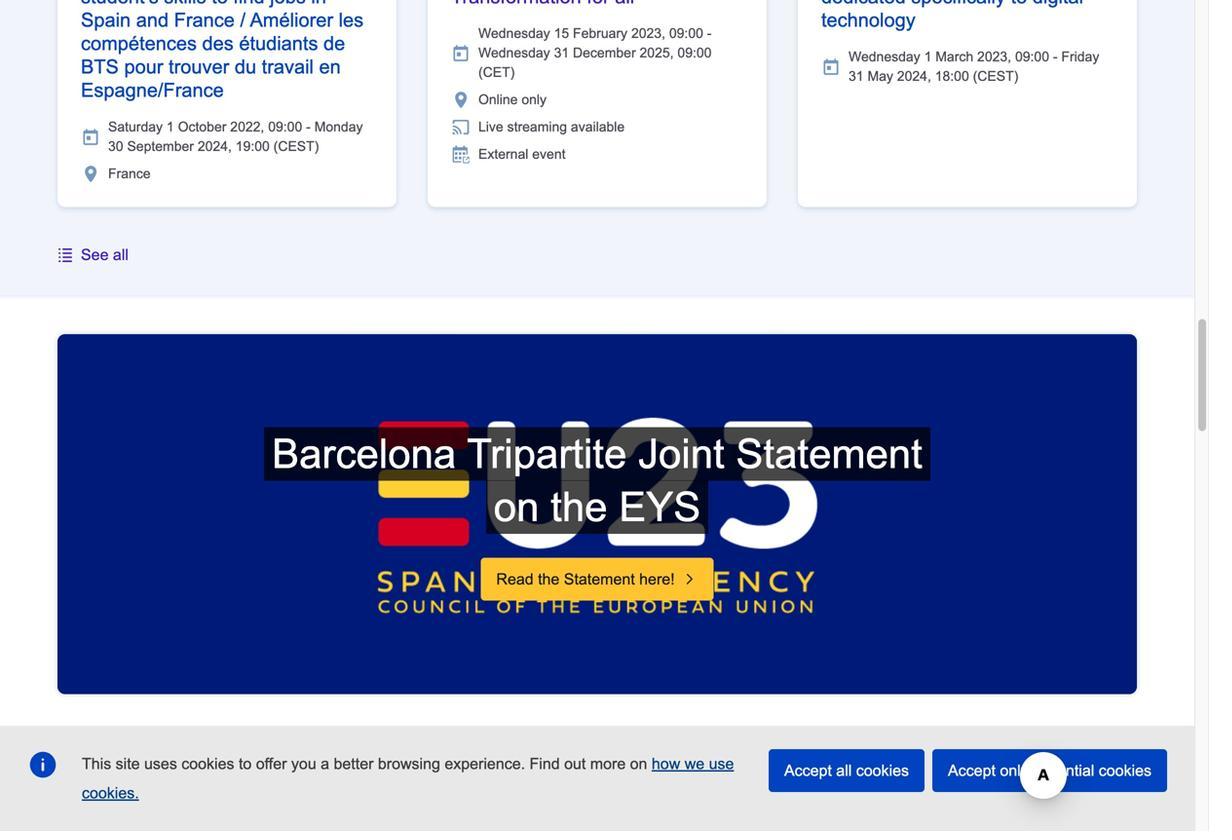 Task type: describe. For each thing, give the bounding box(es) containing it.
- for wednesday 1 march 2023, 09:00 - friday 31 may 2024, 18:00 (cest)
[[1054, 49, 1058, 64]]

cookies.
[[82, 785, 139, 802]]

october
[[178, 120, 227, 135]]

on inside barcelona tripartite joint statement on the eys
[[494, 485, 540, 531]]

this site uses cookies to offer you a better browsing experience. find out more on
[[82, 755, 652, 773]]

how we use cookies.
[[82, 755, 734, 802]]

09:00 for saturday 1 october 2022, 09:00 - monday 30 september 2024, 19:00 (cest)
[[268, 120, 302, 135]]

s image for wednesday
[[822, 57, 841, 77]]

1 for wednesday
[[925, 49, 932, 64]]

09:00 right 2025,
[[678, 45, 712, 61]]

external event
[[479, 147, 566, 162]]

more
[[590, 755, 626, 773]]

september
[[127, 139, 194, 154]]

live streaming available
[[479, 120, 625, 135]]

live
[[479, 120, 504, 135]]

s image for online
[[451, 90, 471, 110]]

(cet)
[[479, 65, 515, 80]]

18:00
[[936, 69, 970, 84]]

(cest) for 19:00
[[274, 139, 319, 154]]

s image for external
[[451, 145, 471, 164]]

1 horizontal spatial on
[[630, 755, 648, 773]]

all for see
[[113, 246, 129, 264]]

accept all cookies
[[785, 762, 909, 780]]

out
[[564, 755, 586, 773]]

read the statement here! link
[[481, 558, 714, 601]]

accept for accept all cookies
[[785, 762, 832, 780]]

all for accept
[[837, 762, 852, 780]]

you
[[291, 755, 317, 773]]

s image left france
[[81, 164, 100, 184]]

xs image inside read the statement here! link
[[683, 572, 699, 587]]

online
[[479, 92, 518, 107]]

wednesday 1 march 2023, 09:00 - friday 31 may 2024, 18:00 (cest)
[[849, 49, 1100, 84]]

eys
[[619, 485, 701, 531]]

09:00 for wednesday 1 march 2023, 09:00 - friday 31 may 2024, 18:00 (cest)
[[1016, 49, 1050, 64]]

site
[[116, 755, 140, 773]]

(cest) for 18:00
[[973, 69, 1019, 84]]

latest news
[[58, 764, 245, 803]]

this
[[82, 755, 111, 773]]

2023, for march
[[978, 49, 1012, 64]]

monday
[[315, 120, 363, 135]]

barcelona
[[272, 431, 456, 477]]

accept only essential cookies link
[[933, 750, 1168, 793]]

spanish presidency of the council of the european union image
[[58, 334, 1138, 694]]

may
[[868, 69, 894, 84]]

how we use cookies. link
[[82, 755, 734, 802]]

event
[[532, 147, 566, 162]]

the inside barcelona tripartite joint statement on the eys
[[551, 485, 608, 531]]

friday
[[1062, 49, 1100, 64]]

to
[[239, 755, 252, 773]]

see all
[[81, 246, 129, 264]]

available
[[571, 120, 625, 135]]

france
[[108, 166, 151, 181]]

see all link
[[58, 246, 129, 264]]

online only
[[479, 92, 547, 107]]

15
[[554, 26, 569, 41]]



Task type: locate. For each thing, give the bounding box(es) containing it.
1 horizontal spatial 2024,
[[898, 69, 932, 84]]

0 vertical spatial 2024,
[[898, 69, 932, 84]]

-
[[707, 26, 712, 41], [1054, 49, 1058, 64], [306, 120, 311, 135]]

wednesday inside wednesday 1 march 2023, 09:00 - friday 31 may 2024, 18:00 (cest)
[[849, 49, 921, 64]]

- for saturday 1 october 2022, 09:00 - monday 30 september 2024, 19:00 (cest)
[[306, 120, 311, 135]]

march
[[936, 49, 974, 64]]

2023, for february
[[632, 26, 666, 41]]

essential
[[1033, 762, 1095, 780]]

- inside saturday 1 october 2022, 09:00 - monday 30 september 2024, 19:00 (cest)
[[306, 120, 311, 135]]

09:00 inside saturday 1 october 2022, 09:00 - monday 30 september 2024, 19:00 (cest)
[[268, 120, 302, 135]]

1 vertical spatial -
[[1054, 49, 1058, 64]]

latest
[[58, 764, 153, 803]]

accept only essential cookies
[[948, 762, 1152, 780]]

1 for saturday
[[167, 120, 174, 135]]

xs image right here!
[[683, 572, 699, 587]]

s image left external
[[451, 145, 471, 164]]

1 left march
[[925, 49, 932, 64]]

xs image
[[58, 248, 73, 263], [683, 572, 699, 587]]

2 horizontal spatial -
[[1054, 49, 1058, 64]]

wednesday for wednesday 15 february 2023, 09:00 - wednesday 31 december 2025, 09:00 (cet)
[[479, 26, 550, 41]]

only for online
[[522, 92, 547, 107]]

(cest) right 18:00
[[973, 69, 1019, 84]]

0 horizontal spatial 2023,
[[632, 26, 666, 41]]

the
[[551, 485, 608, 531], [538, 571, 560, 588]]

2023, up 2025,
[[632, 26, 666, 41]]

1 vertical spatial 31
[[849, 69, 864, 84]]

0 vertical spatial 2023,
[[632, 26, 666, 41]]

0 horizontal spatial 31
[[554, 45, 569, 61]]

0 horizontal spatial 2024,
[[198, 139, 232, 154]]

accept all cookies link
[[769, 750, 925, 793]]

1 inside wednesday 1 march 2023, 09:00 - friday 31 may 2024, 18:00 (cest)
[[925, 49, 932, 64]]

statement
[[736, 431, 923, 477], [564, 571, 635, 588]]

31 inside wednesday 1 march 2023, 09:00 - friday 31 may 2024, 18:00 (cest)
[[849, 69, 864, 84]]

s image
[[451, 44, 471, 63]]

1 horizontal spatial accept
[[948, 762, 996, 780]]

only up streaming
[[522, 92, 547, 107]]

2024, inside saturday 1 october 2022, 09:00 - monday 30 september 2024, 19:00 (cest)
[[198, 139, 232, 154]]

xs image left see
[[58, 248, 73, 263]]

09:00 for wednesday 15 february 2023, 09:00 - wednesday 31 december 2025, 09:00 (cet)
[[670, 26, 704, 41]]

0 vertical spatial 31
[[554, 45, 569, 61]]

2022,
[[230, 120, 264, 135]]

1 accept from the left
[[785, 762, 832, 780]]

(cest) inside saturday 1 october 2022, 09:00 - monday 30 september 2024, 19:00 (cest)
[[274, 139, 319, 154]]

accept
[[785, 762, 832, 780], [948, 762, 996, 780]]

read
[[497, 571, 534, 588]]

1 horizontal spatial 1
[[925, 49, 932, 64]]

0 vertical spatial the
[[551, 485, 608, 531]]

on
[[494, 485, 540, 531], [630, 755, 648, 773]]

1 horizontal spatial 31
[[849, 69, 864, 84]]

see
[[81, 246, 109, 264]]

2024, down october on the left of the page
[[198, 139, 232, 154]]

09:00
[[670, 26, 704, 41], [678, 45, 712, 61], [1016, 49, 1050, 64], [268, 120, 302, 135]]

all
[[113, 246, 129, 264], [837, 762, 852, 780]]

0 horizontal spatial accept
[[785, 762, 832, 780]]

news
[[163, 764, 245, 803]]

2024, right may
[[898, 69, 932, 84]]

0 vertical spatial (cest)
[[973, 69, 1019, 84]]

s image left online
[[451, 90, 471, 110]]

browsing
[[378, 755, 441, 773]]

cookies
[[182, 755, 234, 773], [857, 762, 909, 780], [1099, 762, 1152, 780]]

2 horizontal spatial cookies
[[1099, 762, 1152, 780]]

here!
[[640, 571, 675, 588]]

31 for december
[[554, 45, 569, 61]]

1 vertical spatial on
[[630, 755, 648, 773]]

31 inside the wednesday 15 february 2023, 09:00 - wednesday 31 december 2025, 09:00 (cet)
[[554, 45, 569, 61]]

a
[[321, 755, 330, 773]]

accept left essential
[[948, 762, 996, 780]]

external
[[479, 147, 529, 162]]

s image left the live
[[451, 118, 471, 137]]

xs image inside "see all" link
[[58, 248, 73, 263]]

cookies for this
[[182, 755, 234, 773]]

19:00
[[236, 139, 270, 154]]

0 vertical spatial only
[[522, 92, 547, 107]]

saturday 1 october 2022, 09:00 - monday 30 september 2024, 19:00 (cest)
[[108, 120, 363, 154]]

only left essential
[[1001, 762, 1029, 780]]

1 vertical spatial (cest)
[[274, 139, 319, 154]]

wednesday for wednesday 1 march 2023, 09:00 - friday 31 may 2024, 18:00 (cest)
[[849, 49, 921, 64]]

0 horizontal spatial statement
[[564, 571, 635, 588]]

on left how
[[630, 755, 648, 773]]

0 vertical spatial statement
[[736, 431, 923, 477]]

better
[[334, 755, 374, 773]]

s image
[[822, 57, 841, 77], [451, 90, 471, 110], [451, 118, 471, 137], [81, 127, 100, 147], [451, 145, 471, 164], [81, 164, 100, 184]]

0 vertical spatial on
[[494, 485, 540, 531]]

(cest) right 19:00
[[274, 139, 319, 154]]

2024,
[[898, 69, 932, 84], [198, 139, 232, 154]]

0 horizontal spatial on
[[494, 485, 540, 531]]

2023, right march
[[978, 49, 1012, 64]]

streaming
[[507, 120, 567, 135]]

2 accept from the left
[[948, 762, 996, 780]]

31 down 15
[[554, 45, 569, 61]]

1 vertical spatial only
[[1001, 762, 1029, 780]]

1 horizontal spatial xs image
[[683, 572, 699, 587]]

2025,
[[640, 45, 674, 61]]

- inside wednesday 1 march 2023, 09:00 - friday 31 may 2024, 18:00 (cest)
[[1054, 49, 1058, 64]]

0 vertical spatial all
[[113, 246, 129, 264]]

2023,
[[632, 26, 666, 41], [978, 49, 1012, 64]]

1 vertical spatial statement
[[564, 571, 635, 588]]

on down tripartite
[[494, 485, 540, 531]]

2024, inside wednesday 1 march 2023, 09:00 - friday 31 may 2024, 18:00 (cest)
[[898, 69, 932, 84]]

tripartite
[[467, 431, 627, 477]]

31 for may
[[849, 69, 864, 84]]

read the statement here!
[[497, 571, 675, 588]]

wednesday 15 february 2023, 09:00 - wednesday 31 december 2025, 09:00 (cet)
[[479, 26, 712, 80]]

accept for accept only essential cookies
[[948, 762, 996, 780]]

0 vertical spatial 1
[[925, 49, 932, 64]]

09:00 inside wednesday 1 march 2023, 09:00 - friday 31 may 2024, 18:00 (cest)
[[1016, 49, 1050, 64]]

1 horizontal spatial statement
[[736, 431, 923, 477]]

09:00 up 2025,
[[670, 26, 704, 41]]

1
[[925, 49, 932, 64], [167, 120, 174, 135]]

the down tripartite
[[551, 485, 608, 531]]

0 horizontal spatial only
[[522, 92, 547, 107]]

joint
[[639, 431, 725, 477]]

1 vertical spatial all
[[837, 762, 852, 780]]

2024, for october
[[198, 139, 232, 154]]

(cest)
[[973, 69, 1019, 84], [274, 139, 319, 154]]

wednesday
[[479, 26, 550, 41], [479, 45, 550, 61], [849, 49, 921, 64]]

1 vertical spatial 1
[[167, 120, 174, 135]]

0 horizontal spatial (cest)
[[274, 139, 319, 154]]

2023, inside wednesday 1 march 2023, 09:00 - friday 31 may 2024, 18:00 (cest)
[[978, 49, 1012, 64]]

uses
[[144, 755, 177, 773]]

- for wednesday 15 february 2023, 09:00 - wednesday 31 december 2025, 09:00 (cet)
[[707, 26, 712, 41]]

0 vertical spatial -
[[707, 26, 712, 41]]

barcelona tripartite joint statement on the eys
[[272, 431, 923, 531]]

1 horizontal spatial (cest)
[[973, 69, 1019, 84]]

- inside the wednesday 15 february 2023, 09:00 - wednesday 31 december 2025, 09:00 (cet)
[[707, 26, 712, 41]]

1 horizontal spatial all
[[837, 762, 852, 780]]

1 horizontal spatial cookies
[[857, 762, 909, 780]]

0 horizontal spatial cookies
[[182, 755, 234, 773]]

1 horizontal spatial 2023,
[[978, 49, 1012, 64]]

only
[[522, 92, 547, 107], [1001, 762, 1029, 780]]

how
[[652, 755, 681, 773]]

31 left may
[[849, 69, 864, 84]]

saturday
[[108, 120, 163, 135]]

2 vertical spatial -
[[306, 120, 311, 135]]

1 horizontal spatial -
[[707, 26, 712, 41]]

31
[[554, 45, 569, 61], [849, 69, 864, 84]]

09:00 left friday
[[1016, 49, 1050, 64]]

statement inside barcelona tripartite joint statement on the eys
[[736, 431, 923, 477]]

0 horizontal spatial -
[[306, 120, 311, 135]]

2024, for march
[[898, 69, 932, 84]]

2023, inside the wednesday 15 february 2023, 09:00 - wednesday 31 december 2025, 09:00 (cet)
[[632, 26, 666, 41]]

february
[[573, 26, 628, 41]]

0 horizontal spatial all
[[113, 246, 129, 264]]

find
[[530, 755, 560, 773]]

december
[[573, 45, 636, 61]]

cookies for accept
[[1099, 762, 1152, 780]]

1 vertical spatial the
[[538, 571, 560, 588]]

s image for saturday
[[81, 127, 100, 147]]

(cest) inside wednesday 1 march 2023, 09:00 - friday 31 may 2024, 18:00 (cest)
[[973, 69, 1019, 84]]

the right read
[[538, 571, 560, 588]]

09:00 right 2022,
[[268, 120, 302, 135]]

use
[[709, 755, 734, 773]]

experience.
[[445, 755, 525, 773]]

s image left 30
[[81, 127, 100, 147]]

0 vertical spatial xs image
[[58, 248, 73, 263]]

offer
[[256, 755, 287, 773]]

only for accept
[[1001, 762, 1029, 780]]

1 up september
[[167, 120, 174, 135]]

we
[[685, 755, 705, 773]]

1 inside saturday 1 october 2022, 09:00 - monday 30 september 2024, 19:00 (cest)
[[167, 120, 174, 135]]

accept right use
[[785, 762, 832, 780]]

1 vertical spatial 2024,
[[198, 139, 232, 154]]

0 horizontal spatial xs image
[[58, 248, 73, 263]]

30
[[108, 139, 123, 154]]

1 horizontal spatial only
[[1001, 762, 1029, 780]]

1 vertical spatial 2023,
[[978, 49, 1012, 64]]

s image for live
[[451, 118, 471, 137]]

0 horizontal spatial 1
[[167, 120, 174, 135]]

1 vertical spatial xs image
[[683, 572, 699, 587]]

s image left may
[[822, 57, 841, 77]]



Task type: vqa. For each thing, say whether or not it's contained in the screenshot.
Greece
no



